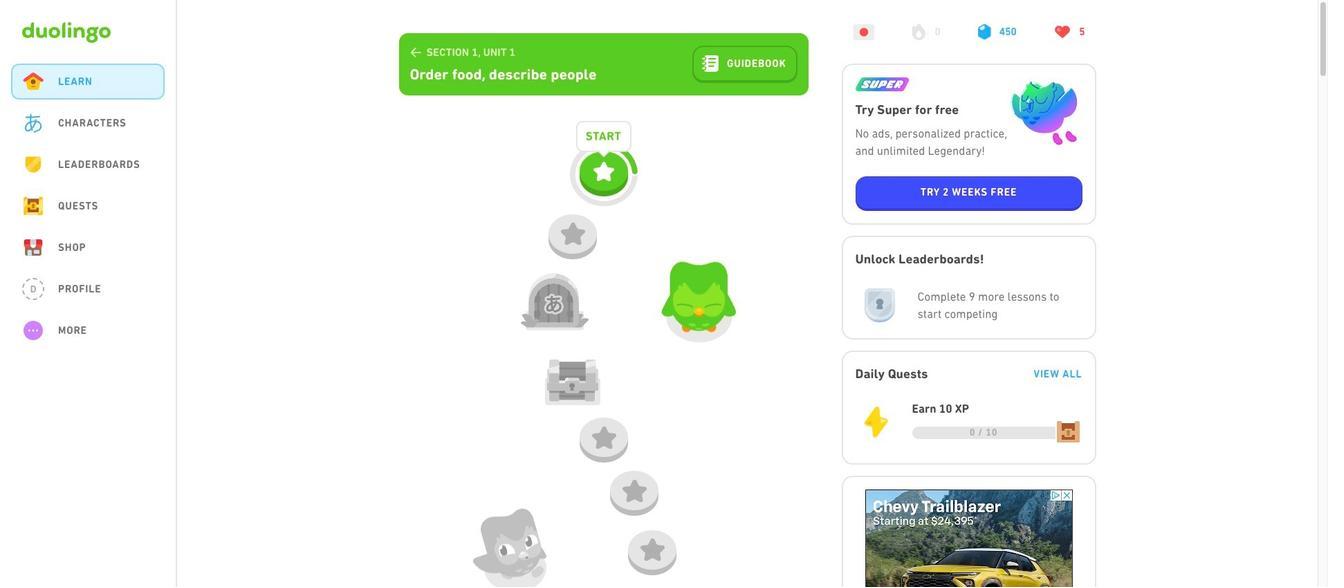 Task type: vqa. For each thing, say whether or not it's contained in the screenshot.
10 min
no



Task type: locate. For each thing, give the bounding box(es) containing it.
progress bar
[[912, 427, 1055, 439]]

lesson image
[[558, 222, 587, 246]]

lesson image
[[589, 426, 618, 450], [620, 479, 649, 503], [637, 538, 667, 562]]

2 vertical spatial lesson image
[[637, 538, 667, 562]]

advertisement element
[[865, 490, 1073, 587]]

chest image
[[545, 351, 600, 413]]



Task type: describe. For each thing, give the bounding box(es) containing it.
0 vertical spatial lesson image
[[589, 426, 618, 450]]

lesson 2 of 4 image
[[589, 159, 618, 183]]

1 vertical spatial lesson image
[[620, 479, 649, 503]]

guidebook image
[[702, 55, 719, 72]]

character gate image
[[521, 273, 589, 331]]



